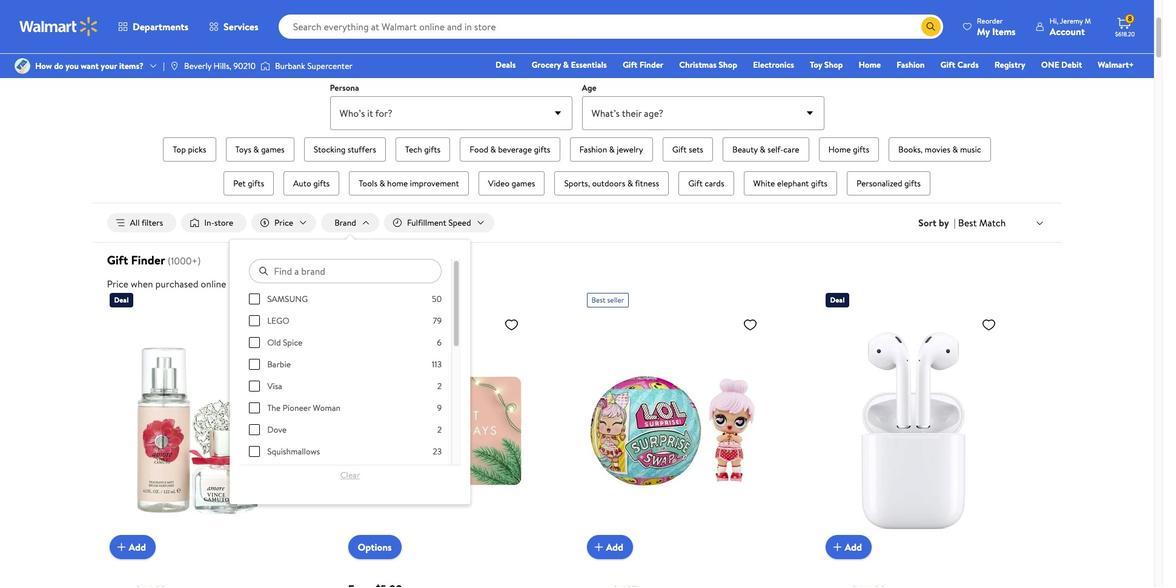 Task type: describe. For each thing, give the bounding box(es) containing it.
tech
[[405, 144, 422, 156]]

top picks list item
[[161, 135, 218, 164]]

how do you want your items?
[[35, 60, 144, 72]]

home for home
[[859, 59, 881, 71]]

& for beauty & self-care
[[760, 144, 766, 156]]

8
[[1128, 13, 1133, 24]]

gifts right beverage at the left
[[534, 144, 551, 156]]

fulfillment speed
[[407, 217, 471, 229]]

auto gifts list item
[[281, 169, 342, 198]]

price for price
[[275, 217, 293, 229]]

fashion for fashion & jewelry
[[580, 144, 607, 156]]

registry link
[[990, 58, 1031, 72]]

6
[[437, 337, 442, 349]]

| inside sort and filter section element
[[954, 216, 956, 230]]

toys & games list item
[[223, 135, 297, 164]]

persona
[[330, 82, 359, 94]]

best for best match
[[959, 216, 977, 230]]

visa
[[268, 381, 283, 393]]

sports, outdoors & fitness list item
[[552, 169, 672, 198]]

purchased
[[156, 278, 198, 291]]

toy shop link
[[805, 58, 849, 72]]

my
[[977, 25, 990, 38]]

gift sets list item
[[660, 135, 716, 164]]

finder for gift finder (1000+)
[[131, 252, 165, 269]]

samsung
[[268, 293, 308, 306]]

gift cards
[[941, 59, 979, 71]]

toys
[[235, 144, 251, 156]]

sort
[[919, 216, 937, 230]]

burbank supercenter
[[275, 60, 353, 72]]

& inside list item
[[628, 178, 633, 190]]

get just what they want, for less.
[[501, 8, 653, 23]]

movies
[[925, 144, 951, 156]]

home gifts
[[829, 144, 870, 156]]

add to cart image for "lol surprise! surprise swap tots- with collectible doll, extra expression, 2 looks in one, water unboxing surprise, limited edition doll, great gift for girls age 3+" image
[[592, 541, 606, 555]]

brand
[[335, 217, 356, 229]]

toys & games
[[235, 144, 285, 156]]

food & beverage gifts list item
[[458, 135, 563, 164]]

food
[[470, 144, 489, 156]]

essentials
[[571, 59, 607, 71]]

gift for gift cards
[[689, 178, 703, 190]]

tech gifts button
[[396, 138, 450, 162]]

price for price when purchased online
[[107, 278, 129, 291]]

add for "lol surprise! surprise swap tots- with collectible doll, extra expression, 2 looks in one, water unboxing surprise, limited edition doll, great gift for girls age 3+" image
[[606, 541, 624, 554]]

stocking stuffers button
[[304, 138, 386, 162]]

improvement
[[410, 178, 459, 190]]

one debit link
[[1036, 58, 1088, 72]]

reorder
[[977, 15, 1003, 26]]

& inside 'list item'
[[953, 144, 959, 156]]

speed
[[449, 217, 471, 229]]

home gifts button
[[819, 138, 879, 162]]

m
[[1085, 15, 1092, 26]]

white elephant gifts
[[754, 178, 828, 190]]

brand button
[[321, 213, 379, 233]]

options link
[[348, 536, 402, 560]]

debit
[[1062, 59, 1083, 71]]

gift for gift cards
[[941, 59, 956, 71]]

gift sets button
[[663, 138, 713, 162]]

 image for beverly hills, 90210
[[170, 61, 179, 71]]

reorder my items
[[977, 15, 1016, 38]]

electronics link
[[748, 58, 800, 72]]

deal for apple airpods with charging case (2nd generation) image
[[831, 295, 845, 306]]

departments
[[133, 20, 189, 33]]

beauty
[[733, 144, 758, 156]]

tools & home improvement
[[359, 178, 459, 190]]

hi,
[[1050, 15, 1059, 26]]

top picks button
[[163, 138, 216, 162]]

tools & home improvement button
[[349, 172, 469, 196]]

store
[[214, 217, 233, 229]]

add button for vince camuto amore perfume gift set for women, 2 pieces 'image'
[[109, 536, 156, 560]]

fashion link
[[892, 58, 931, 72]]

beverly
[[184, 60, 212, 72]]

get
[[501, 8, 519, 23]]

best match button
[[956, 215, 1048, 231]]

stocking stuffers list item
[[302, 135, 388, 164]]

pet
[[233, 178, 246, 190]]

home link
[[854, 58, 887, 72]]

food & beverage gifts
[[470, 144, 551, 156]]

price when purchased online
[[107, 278, 226, 291]]

christmas
[[680, 59, 717, 71]]

what
[[541, 8, 564, 23]]

& for tools & home improvement
[[380, 178, 385, 190]]

do
[[54, 60, 63, 72]]

auto
[[293, 178, 311, 190]]

price button
[[252, 213, 316, 233]]

8 $618.20
[[1116, 13, 1136, 38]]

walmart+ link
[[1093, 58, 1140, 72]]

pet gifts button
[[224, 172, 274, 196]]

2 for visa
[[438, 381, 442, 393]]

best seller
[[592, 295, 624, 306]]

gift for gift finder (1000+)
[[107, 252, 128, 269]]

personalized gifts button
[[847, 172, 931, 196]]

one debit
[[1042, 59, 1083, 71]]

gifts right elephant
[[811, 178, 828, 190]]

toys & games button
[[226, 138, 294, 162]]

services button
[[199, 12, 269, 41]]

gifts for pet gifts
[[248, 178, 264, 190]]

hills,
[[214, 60, 232, 72]]

personalized
[[857, 178, 903, 190]]

all
[[130, 217, 140, 229]]

white elephant gifts button
[[744, 172, 838, 196]]

christmas shop
[[680, 59, 738, 71]]

lol surprise! surprise swap tots- with collectible doll, extra expression, 2 looks in one, water unboxing surprise, limited edition doll, great gift for girls age 3+ image
[[587, 313, 763, 550]]

Walmart Site-Wide search field
[[279, 15, 944, 39]]

video
[[488, 178, 510, 190]]

add button for "lol surprise! surprise swap tots- with collectible doll, extra expression, 2 looks in one, water unboxing surprise, limited edition doll, great gift for girls age 3+" image
[[587, 536, 633, 560]]

fashion & jewelry list item
[[568, 135, 656, 164]]

& for toys & games
[[253, 144, 259, 156]]

items?
[[119, 60, 144, 72]]

add to favorites list, vince camuto amore perfume gift set for women, 2 pieces image
[[266, 318, 280, 333]]

one
[[1042, 59, 1060, 71]]

hi, jeremy m account
[[1050, 15, 1092, 38]]

(1000+)
[[168, 255, 201, 268]]

books, movies & music button
[[889, 138, 991, 162]]

gift sets
[[673, 144, 704, 156]]

& for food & beverage gifts
[[491, 144, 496, 156]]

gifts for tech gifts
[[424, 144, 441, 156]]

self-
[[768, 144, 784, 156]]

fashion for fashion
[[897, 59, 925, 71]]

dove
[[268, 424, 287, 436]]

all filters button
[[107, 213, 176, 233]]

add to favorites list, blissful holly buck walmart gift card image
[[505, 318, 519, 333]]

Search search field
[[279, 15, 944, 39]]

beauty & self-care button
[[723, 138, 809, 162]]

sets
[[689, 144, 704, 156]]



Task type: locate. For each thing, give the bounding box(es) containing it.
how
[[35, 60, 52, 72]]

blissful holly buck walmart gift card image
[[348, 313, 524, 550]]

1 horizontal spatial best
[[959, 216, 977, 230]]

0 vertical spatial fashion
[[897, 59, 925, 71]]

finder
[[640, 59, 664, 71], [131, 252, 165, 269]]

price down auto
[[275, 217, 293, 229]]

2 shop from the left
[[825, 59, 843, 71]]

0 horizontal spatial games
[[261, 144, 285, 156]]

account
[[1050, 25, 1085, 38]]

your
[[101, 60, 117, 72]]

0 horizontal spatial finder
[[131, 252, 165, 269]]

top picks
[[173, 144, 206, 156]]

walmart image
[[19, 17, 98, 36]]

gifts right tech
[[424, 144, 441, 156]]

fashion inside button
[[580, 144, 607, 156]]

0 horizontal spatial price
[[107, 278, 129, 291]]

1 add to cart image from the left
[[114, 541, 129, 555]]

pet gifts list item
[[221, 169, 276, 198]]

jeremy
[[1061, 15, 1084, 26]]

finder left 'christmas'
[[640, 59, 664, 71]]

home left fashion link
[[859, 59, 881, 71]]

 image for burbank supercenter
[[261, 60, 270, 72]]

2 horizontal spatial add to cart image
[[831, 541, 845, 555]]

gift cards button
[[679, 172, 734, 196]]

group containing samsung
[[249, 293, 442, 588]]

price inside dropdown button
[[275, 217, 293, 229]]

gift cards
[[689, 178, 725, 190]]

best match
[[959, 216, 1006, 230]]

add to cart image for apple airpods with charging case (2nd generation) image
[[831, 541, 845, 555]]

add button for apple airpods with charging case (2nd generation) image
[[826, 536, 872, 560]]

79
[[433, 315, 442, 327]]

electronics
[[753, 59, 795, 71]]

games inside toys & games button
[[261, 144, 285, 156]]

sports,
[[565, 178, 590, 190]]

best inside dropdown button
[[959, 216, 977, 230]]

departments button
[[108, 12, 199, 41]]

gifts inside list item
[[313, 178, 330, 190]]

gift cards link
[[936, 58, 985, 72]]

& right tools
[[380, 178, 385, 190]]

barbie
[[268, 359, 291, 371]]

1 vertical spatial finder
[[131, 252, 165, 269]]

fashion & jewelry
[[580, 144, 643, 156]]

vince camuto amore perfume gift set for women, 2 pieces image
[[109, 313, 285, 550]]

gift finder (1000+)
[[107, 252, 201, 269]]

christmas shop link
[[674, 58, 743, 72]]

best for best seller
[[592, 295, 606, 306]]

& right food
[[491, 144, 496, 156]]

holiday gift finder image
[[109, 0, 1045, 70]]

group containing top picks
[[136, 135, 1018, 198]]

filters
[[142, 217, 163, 229]]

0 horizontal spatial add button
[[109, 536, 156, 560]]

deals link
[[490, 58, 521, 72]]

best left seller
[[592, 295, 606, 306]]

add button
[[109, 536, 156, 560], [587, 536, 633, 560], [826, 536, 872, 560]]

2 add to cart image from the left
[[592, 541, 606, 555]]

& right toys
[[253, 144, 259, 156]]

apple airpods with charging case (2nd generation) image
[[826, 313, 1002, 550]]

books, movies & music
[[899, 144, 982, 156]]

games right toys
[[261, 144, 285, 156]]

age
[[582, 82, 597, 94]]

1 shop from the left
[[719, 59, 738, 71]]

0 horizontal spatial best
[[592, 295, 606, 306]]

1 vertical spatial price
[[107, 278, 129, 291]]

best right by
[[959, 216, 977, 230]]

grocery
[[532, 59, 561, 71]]

woman
[[313, 402, 341, 415]]

gifts right pet
[[248, 178, 264, 190]]

squishmallows
[[268, 446, 320, 458]]

white elephant gifts list item
[[742, 169, 840, 198]]

& left self- at the top right
[[760, 144, 766, 156]]

sports, outdoors & fitness
[[565, 178, 659, 190]]

fitness
[[635, 178, 659, 190]]

gifts inside 'button'
[[424, 144, 441, 156]]

&
[[563, 59, 569, 71], [253, 144, 259, 156], [491, 144, 496, 156], [609, 144, 615, 156], [760, 144, 766, 156], [953, 144, 959, 156], [380, 178, 385, 190], [628, 178, 633, 190]]

want
[[81, 60, 99, 72]]

None checkbox
[[249, 294, 260, 305], [249, 316, 260, 327], [249, 359, 260, 370], [249, 381, 260, 392], [249, 403, 260, 414], [249, 425, 260, 436], [249, 294, 260, 305], [249, 316, 260, 327], [249, 359, 260, 370], [249, 381, 260, 392], [249, 403, 260, 414], [249, 425, 260, 436]]

23
[[433, 446, 442, 458]]

1 horizontal spatial price
[[275, 217, 293, 229]]

deal
[[114, 295, 129, 306], [831, 295, 845, 306]]

0 horizontal spatial shop
[[719, 59, 738, 71]]

price left when
[[107, 278, 129, 291]]

gift for gift finder
[[623, 59, 638, 71]]

home
[[387, 178, 408, 190]]

get just what they want, for less. link
[[109, 0, 1045, 71]]

1 horizontal spatial add to cart image
[[592, 541, 606, 555]]

3 add from the left
[[845, 541, 862, 554]]

tech gifts list item
[[393, 135, 453, 164]]

gifts right auto
[[313, 178, 330, 190]]

sort and filter section element
[[92, 204, 1062, 588]]

gifts for home gifts
[[853, 144, 870, 156]]

games right video in the top of the page
[[512, 178, 535, 190]]

0 horizontal spatial  image
[[170, 61, 179, 71]]

1 horizontal spatial home
[[859, 59, 881, 71]]

2 deal from the left
[[831, 295, 845, 306]]

2 horizontal spatial add button
[[826, 536, 872, 560]]

by
[[939, 216, 949, 230]]

auto gifts button
[[284, 172, 340, 196]]

video games list item
[[476, 169, 548, 198]]

gifts for auto gifts
[[313, 178, 330, 190]]

3 add button from the left
[[826, 536, 872, 560]]

home gifts list item
[[817, 135, 882, 164]]

price
[[275, 217, 293, 229], [107, 278, 129, 291]]

shop right 'christmas'
[[719, 59, 738, 71]]

1 vertical spatial home
[[829, 144, 851, 156]]

| right items?
[[163, 60, 165, 72]]

gift inside button
[[673, 144, 687, 156]]

gift cards list item
[[676, 169, 737, 198]]

0 horizontal spatial home
[[829, 144, 851, 156]]

finder up when
[[131, 252, 165, 269]]

shop for toy shop
[[825, 59, 843, 71]]

beauty & self-care list item
[[721, 135, 812, 164]]

deals
[[496, 59, 516, 71]]

1 vertical spatial 2
[[438, 424, 442, 436]]

1 vertical spatial group
[[249, 293, 442, 588]]

1 horizontal spatial deal
[[831, 295, 845, 306]]

gift inside button
[[689, 178, 703, 190]]

add for apple airpods with charging case (2nd generation) image
[[845, 541, 862, 554]]

care
[[784, 144, 800, 156]]

2 2 from the top
[[438, 424, 442, 436]]

gifts up personalized
[[853, 144, 870, 156]]

books, movies & music list item
[[887, 135, 994, 164]]

1 vertical spatial games
[[512, 178, 535, 190]]

1 vertical spatial |
[[954, 216, 956, 230]]

| right by
[[954, 216, 956, 230]]

fulfillment
[[407, 217, 447, 229]]

cards
[[705, 178, 725, 190]]

fashion left jewelry
[[580, 144, 607, 156]]

personalized gifts list item
[[845, 169, 933, 198]]

2 horizontal spatial add
[[845, 541, 862, 554]]

food & beverage gifts button
[[460, 138, 560, 162]]

& right grocery
[[563, 59, 569, 71]]

2 add from the left
[[606, 541, 624, 554]]

0 vertical spatial home
[[859, 59, 881, 71]]

cards
[[958, 59, 979, 71]]

fashion right home link at right
[[897, 59, 925, 71]]

0 vertical spatial finder
[[640, 59, 664, 71]]

& left music
[[953, 144, 959, 156]]

0 horizontal spatial add
[[129, 541, 146, 554]]

shop for christmas shop
[[719, 59, 738, 71]]

want,
[[590, 8, 615, 23]]

supercenter
[[307, 60, 353, 72]]

add for vince camuto amore perfume gift set for women, 2 pieces 'image'
[[129, 541, 146, 554]]

2 up 9
[[438, 381, 442, 393]]

1 horizontal spatial  image
[[261, 60, 270, 72]]

2 for dove
[[438, 424, 442, 436]]

0 vertical spatial best
[[959, 216, 977, 230]]

search icon image
[[927, 22, 936, 32]]

fashion
[[897, 59, 925, 71], [580, 144, 607, 156]]

tools & home improvement list item
[[347, 169, 471, 198]]

1 horizontal spatial shop
[[825, 59, 843, 71]]

pet gifts
[[233, 178, 264, 190]]

add to cart image
[[114, 541, 129, 555], [592, 541, 606, 555], [831, 541, 845, 555]]

home for home gifts
[[829, 144, 851, 156]]

finder for gift finder
[[640, 59, 664, 71]]

0 vertical spatial 2
[[438, 381, 442, 393]]

in-store button
[[181, 213, 247, 233]]

gift finder
[[623, 59, 664, 71]]

1 vertical spatial fashion
[[580, 144, 607, 156]]

group inside sort and filter section element
[[249, 293, 442, 588]]

0 vertical spatial |
[[163, 60, 165, 72]]

 image left beverly
[[170, 61, 179, 71]]

 image right 90210
[[261, 60, 270, 72]]

0 horizontal spatial deal
[[114, 295, 129, 306]]

2 down 9
[[438, 424, 442, 436]]

& left jewelry
[[609, 144, 615, 156]]

stocking stuffers
[[314, 144, 376, 156]]

add to favorites list, lol surprise! surprise swap tots- with collectible doll, extra expression, 2 looks in one, water unboxing surprise, limited edition doll, great gift for girls age 3+ image
[[743, 318, 758, 333]]

0 horizontal spatial |
[[163, 60, 165, 72]]

0 vertical spatial group
[[136, 135, 1018, 198]]

0 vertical spatial price
[[275, 217, 293, 229]]

1 horizontal spatial |
[[954, 216, 956, 230]]

auto gifts
[[293, 178, 330, 190]]

0 vertical spatial games
[[261, 144, 285, 156]]

games inside video games button
[[512, 178, 535, 190]]

add to favorites list, apple airpods with charging case (2nd generation) image
[[982, 318, 997, 333]]

1 2 from the top
[[438, 381, 442, 393]]

all filters
[[130, 217, 163, 229]]

gifts for personalized gifts
[[905, 178, 921, 190]]

lego
[[268, 315, 290, 327]]

None checkbox
[[249, 338, 260, 349], [249, 447, 260, 458], [249, 338, 260, 349], [249, 447, 260, 458]]

1 vertical spatial best
[[592, 295, 606, 306]]

add to cart image for vince camuto amore perfume gift set for women, 2 pieces 'image'
[[114, 541, 129, 555]]

3 add to cart image from the left
[[831, 541, 845, 555]]

Find a brand search field
[[249, 259, 442, 284]]

books,
[[899, 144, 923, 156]]

items
[[993, 25, 1016, 38]]

2
[[438, 381, 442, 393], [438, 424, 442, 436]]

deal for vince camuto amore perfume gift set for women, 2 pieces 'image'
[[114, 295, 129, 306]]

sort by |
[[919, 216, 956, 230]]

shop right "toy"
[[825, 59, 843, 71]]

services
[[224, 20, 259, 33]]

1 horizontal spatial add
[[606, 541, 624, 554]]

& left fitness
[[628, 178, 633, 190]]

1 add from the left
[[129, 541, 146, 554]]

gifts right personalized
[[905, 178, 921, 190]]

1 horizontal spatial finder
[[640, 59, 664, 71]]

90210
[[234, 60, 256, 72]]

1 horizontal spatial add button
[[587, 536, 633, 560]]

video games button
[[479, 172, 545, 196]]

home right care
[[829, 144, 851, 156]]

1 add button from the left
[[109, 536, 156, 560]]

grocery & essentials
[[532, 59, 607, 71]]

spice
[[283, 337, 303, 349]]

0 horizontal spatial add to cart image
[[114, 541, 129, 555]]

 image
[[15, 58, 30, 74]]

1 horizontal spatial games
[[512, 178, 535, 190]]

 image
[[261, 60, 270, 72], [170, 61, 179, 71]]

seller
[[608, 295, 624, 306]]

tech gifts
[[405, 144, 441, 156]]

2 add button from the left
[[587, 536, 633, 560]]

less.
[[634, 8, 653, 23]]

& for fashion & jewelry
[[609, 144, 615, 156]]

group
[[136, 135, 1018, 198], [249, 293, 442, 588]]

registry
[[995, 59, 1026, 71]]

1 deal from the left
[[114, 295, 129, 306]]

gift for gift sets
[[673, 144, 687, 156]]

0 horizontal spatial fashion
[[580, 144, 607, 156]]

1 horizontal spatial fashion
[[897, 59, 925, 71]]

the
[[268, 402, 281, 415]]

in-
[[204, 217, 214, 229]]

& for grocery & essentials
[[563, 59, 569, 71]]

home inside button
[[829, 144, 851, 156]]



Task type: vqa. For each thing, say whether or not it's contained in the screenshot.
the Search search box
yes



